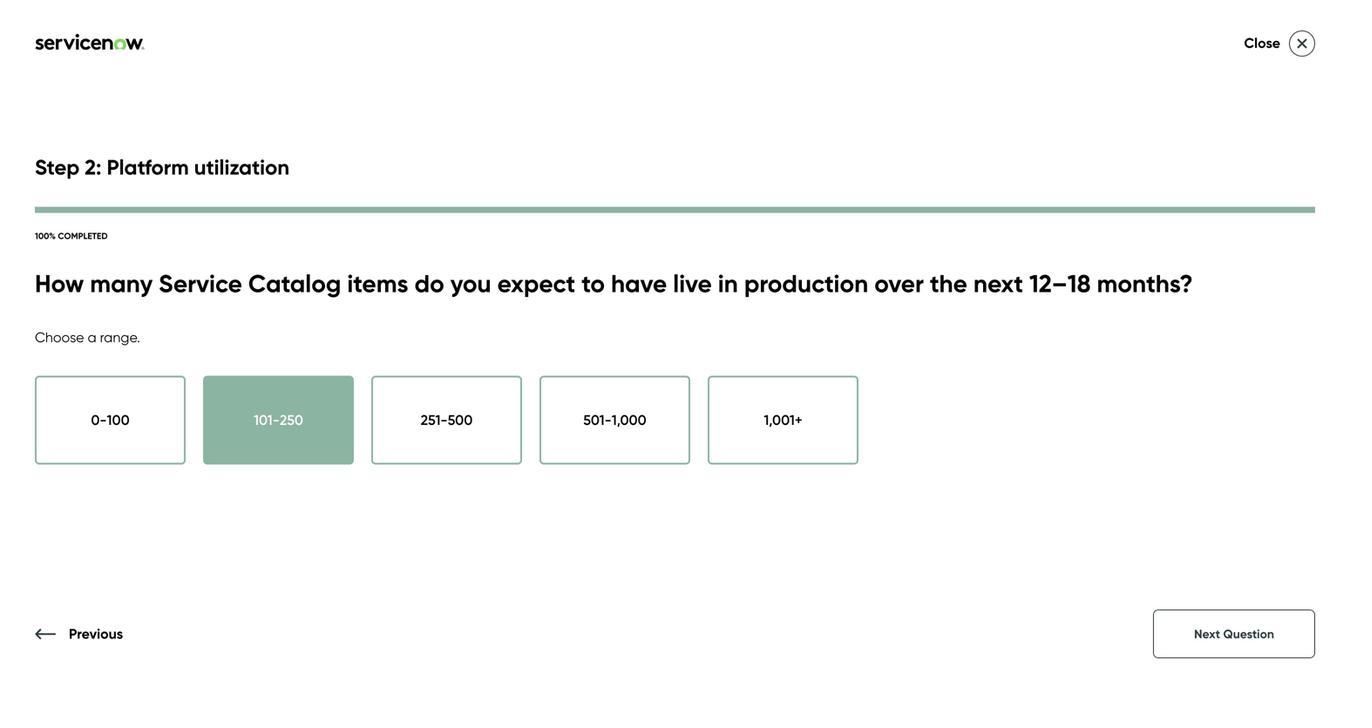 Task type: describe. For each thing, give the bounding box(es) containing it.
platform
[[890, 327, 944, 344]]

next question link
[[1153, 610, 1315, 659]]

how
[[1049, 410, 1075, 427]]

build
[[1246, 410, 1278, 427]]

the inside use the platform team estimator to find out how many people you need to build your team a
[[796, 410, 817, 427]]

estimator inside use the platform team estimator to find out how many people you need to build your team a
[[916, 410, 976, 427]]

maintains,
[[1062, 327, 1127, 344]]

out
[[1024, 410, 1045, 427]]

extends
[[1159, 327, 1210, 344]]

your
[[769, 327, 797, 344]]

months?
[[1097, 269, 1193, 299]]

0-100
[[91, 412, 130, 429]]

how many service catalog items do you expect to have live in production over the next 12–18 months?
[[35, 269, 1193, 299]]

next
[[974, 269, 1023, 299]]

how
[[35, 269, 84, 299]]

have
[[611, 269, 667, 299]]

people
[[1118, 410, 1163, 427]]

service
[[159, 269, 242, 299]]

1,001+
[[764, 412, 802, 429]]

connect with us
[[35, 624, 146, 641]]

catalog
[[248, 269, 341, 299]]

251-500
[[421, 412, 473, 429]]

your servicenow® platform team establishes, maintains, and extends servicenow as a strat
[[769, 327, 1350, 386]]

and
[[1130, 327, 1156, 344]]

as
[[1292, 327, 1307, 344]]

expect
[[497, 269, 575, 299]]

platform inside servicenow platform team estimator
[[1007, 191, 1171, 243]]

250
[[280, 412, 303, 429]]

utilization
[[194, 154, 290, 180]]

101-250
[[254, 412, 303, 429]]

next question
[[1194, 627, 1274, 642]]

use
[[769, 410, 793, 427]]

find
[[996, 410, 1020, 427]]

500
[[448, 412, 473, 429]]

completed
[[58, 231, 108, 242]]

1,000
[[612, 412, 647, 429]]

range.
[[100, 329, 140, 346]]

your
[[1281, 410, 1309, 427]]

you inside use the platform team estimator to find out how many people you need to build your team a
[[1167, 410, 1190, 427]]

servicenow®
[[800, 327, 886, 344]]

platform for team
[[821, 410, 874, 427]]

servicenow inside your servicenow® platform team establishes, maintains, and extends servicenow as a strat
[[1214, 327, 1289, 344]]

need
[[1193, 410, 1226, 427]]

do
[[415, 269, 444, 299]]

0 vertical spatial you
[[450, 269, 491, 299]]

close
[[1244, 35, 1280, 52]]

501-1,000
[[583, 412, 647, 429]]

2:
[[85, 154, 102, 180]]



Task type: locate. For each thing, give the bounding box(es) containing it.
to left build
[[1230, 410, 1243, 427]]

to
[[582, 269, 605, 299], [980, 410, 993, 427], [1230, 410, 1243, 427]]

the right over in the right top of the page
[[930, 269, 967, 299]]

live
[[673, 269, 712, 299]]

2 vertical spatial platform
[[821, 410, 874, 427]]

with
[[97, 624, 126, 641]]

2 horizontal spatial platform
[[1007, 191, 1171, 243]]

1 vertical spatial estimator
[[916, 410, 976, 427]]

0 horizontal spatial team
[[878, 410, 913, 427]]

team right platform
[[947, 327, 981, 344]]

1 horizontal spatial servicenow
[[1214, 327, 1289, 344]]

team inside use the platform team estimator to find out how many people you need to build your team a
[[878, 410, 913, 427]]

a
[[1311, 327, 1320, 344], [88, 329, 96, 346], [1349, 410, 1350, 427]]

501-
[[583, 412, 612, 429]]

connect
[[35, 624, 93, 641]]

0 vertical spatial platform
[[107, 154, 189, 180]]

1 horizontal spatial to
[[980, 410, 993, 427]]

estimator left find on the bottom right of page
[[916, 410, 976, 427]]

100%
[[35, 231, 56, 242]]

to left find on the bottom right of page
[[980, 410, 993, 427]]

1 vertical spatial the
[[796, 410, 817, 427]]

establishes,
[[985, 327, 1058, 344]]

team inside servicenow platform team estimator
[[1182, 191, 1287, 243]]

platform up 12–18
[[1007, 191, 1171, 243]]

servicenow up over in the right top of the page
[[769, 191, 997, 243]]

a right your
[[1349, 410, 1350, 427]]

12–18
[[1029, 269, 1091, 299]]

a inside use the platform team estimator to find out how many people you need to build your team a
[[1349, 410, 1350, 427]]

1 horizontal spatial team
[[1182, 191, 1287, 243]]

question
[[1223, 627, 1274, 642]]

0 vertical spatial team
[[947, 327, 981, 344]]

team right your
[[1312, 410, 1346, 427]]

many up range.
[[90, 269, 153, 299]]

to left have
[[582, 269, 605, 299]]

1 vertical spatial platform
[[1007, 191, 1171, 243]]

you right do
[[450, 269, 491, 299]]

you
[[450, 269, 491, 299], [1167, 410, 1190, 427]]

100
[[107, 412, 130, 429]]

0 horizontal spatial many
[[90, 269, 153, 299]]

0 horizontal spatial to
[[582, 269, 605, 299]]

0 horizontal spatial servicenow
[[769, 191, 997, 243]]

a right as
[[1311, 327, 1320, 344]]

0 horizontal spatial team
[[947, 327, 981, 344]]

step
[[35, 154, 80, 180]]

1 vertical spatial team
[[878, 410, 913, 427]]

0-
[[91, 412, 107, 429]]

in
[[718, 269, 738, 299]]

platform right 1,001+
[[821, 410, 874, 427]]

0 horizontal spatial you
[[450, 269, 491, 299]]

many right 'how' at the right bottom of the page
[[1079, 410, 1114, 427]]

1 horizontal spatial the
[[930, 269, 967, 299]]

choose
[[35, 329, 84, 346]]

team inside your servicenow® platform team establishes, maintains, and extends servicenow as a strat
[[947, 327, 981, 344]]

over
[[874, 269, 924, 299]]

a inside your servicenow® platform team establishes, maintains, and extends servicenow as a strat
[[1311, 327, 1320, 344]]

platform right the 2:
[[107, 154, 189, 180]]

0 horizontal spatial the
[[796, 410, 817, 427]]

1 vertical spatial you
[[1167, 410, 1190, 427]]

100% completed
[[35, 231, 108, 242]]

platform inside use the platform team estimator to find out how many people you need to build your team a
[[821, 410, 874, 427]]

production
[[744, 269, 868, 299]]

0 vertical spatial servicenow
[[769, 191, 997, 243]]

1 horizontal spatial you
[[1167, 410, 1190, 427]]

0 horizontal spatial a
[[88, 329, 96, 346]]

many
[[90, 269, 153, 299], [1079, 410, 1114, 427]]

platform for utilization
[[107, 154, 189, 180]]

1 horizontal spatial many
[[1079, 410, 1114, 427]]

step 2: platform utilization
[[35, 154, 290, 180]]

servicenow inside servicenow platform team estimator
[[769, 191, 997, 243]]

0 vertical spatial many
[[90, 269, 153, 299]]

choose a range.
[[35, 329, 140, 346]]

strat
[[1323, 327, 1350, 344]]

estimator
[[769, 245, 953, 297], [916, 410, 976, 427]]

estimator up servicenow®
[[769, 245, 953, 297]]

team
[[947, 327, 981, 344], [1312, 410, 1346, 427]]

0 horizontal spatial platform
[[107, 154, 189, 180]]

2 horizontal spatial a
[[1349, 410, 1350, 427]]

you left need
[[1167, 410, 1190, 427]]

servicenow platform team estimator
[[769, 191, 1287, 297]]

1 vertical spatial team
[[1312, 410, 1346, 427]]

team
[[1182, 191, 1287, 243], [878, 410, 913, 427]]

us
[[130, 624, 146, 641]]

251-
[[421, 412, 448, 429]]

1 vertical spatial many
[[1079, 410, 1114, 427]]

0 vertical spatial team
[[1182, 191, 1287, 243]]

platform
[[107, 154, 189, 180], [1007, 191, 1171, 243], [821, 410, 874, 427]]

the right use
[[796, 410, 817, 427]]

previous
[[69, 626, 123, 643]]

team inside use the platform team estimator to find out how many people you need to build your team a
[[1312, 410, 1346, 427]]

many inside use the platform team estimator to find out how many people you need to build your team a
[[1079, 410, 1114, 427]]

servicenow left as
[[1214, 327, 1289, 344]]

0 vertical spatial the
[[930, 269, 967, 299]]

next
[[1194, 627, 1220, 642]]

estimator inside servicenow platform team estimator
[[769, 245, 953, 297]]

101-
[[254, 412, 280, 429]]

1 vertical spatial servicenow
[[1214, 327, 1289, 344]]

servicenow
[[769, 191, 997, 243], [1214, 327, 1289, 344]]

the
[[930, 269, 967, 299], [796, 410, 817, 427]]

use the platform team estimator to find out how many people you need to build your team a
[[769, 410, 1350, 448]]

a left range.
[[88, 329, 96, 346]]

1 horizontal spatial platform
[[821, 410, 874, 427]]

2 horizontal spatial to
[[1230, 410, 1243, 427]]

items
[[347, 269, 408, 299]]

1 horizontal spatial a
[[1311, 327, 1320, 344]]

1 horizontal spatial team
[[1312, 410, 1346, 427]]

0 vertical spatial estimator
[[769, 245, 953, 297]]



Task type: vqa. For each thing, say whether or not it's contained in the screenshot.
many within "Use the Platform Team Estimator to find out how many people you need to build your team a"
yes



